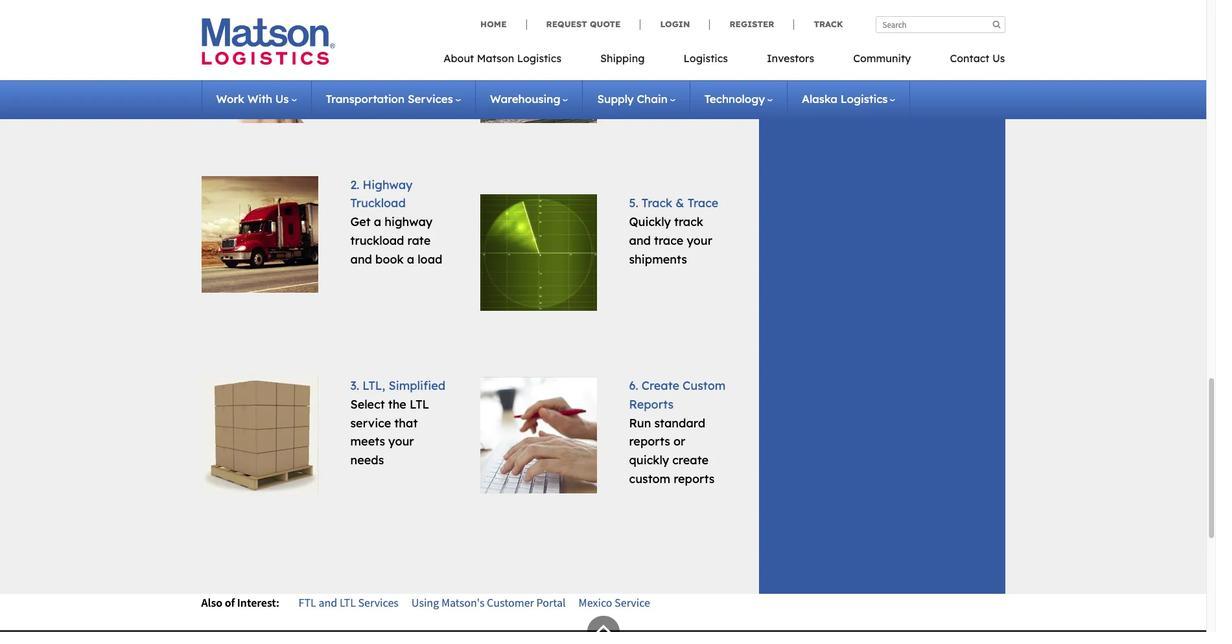 Task type: locate. For each thing, give the bounding box(es) containing it.
services left "using"
[[358, 596, 399, 611]]

ltl right ftl
[[340, 596, 356, 611]]

1 vertical spatial track
[[642, 196, 672, 211]]

logistics down login at right top
[[684, 52, 728, 65]]

book inside the 2. highway truckload get a highway truckload rate and book a load
[[375, 252, 404, 267]]

work with us link
[[216, 92, 297, 106]]

ltl inside the 3. ltl, simplified select the ltl service that meets your needs
[[410, 397, 429, 412]]

a down highway
[[407, 252, 414, 267]]

1 horizontal spatial us
[[992, 52, 1005, 65]]

a
[[686, 82, 693, 97], [374, 215, 381, 230], [407, 252, 414, 267]]

4. intermodal rail request an intermodal rate and book a load
[[629, 8, 721, 97]]

your inside "5. track & trace quickly track and trace your shipments"
[[687, 233, 712, 248]]

and right ftl
[[319, 596, 337, 611]]

0 horizontal spatial your
[[388, 435, 414, 449]]

custom
[[629, 472, 670, 487]]

0 vertical spatial us
[[992, 52, 1005, 65]]

book inside 4. intermodal rail request an intermodal rate and book a load
[[654, 82, 682, 97]]

quickly
[[629, 453, 669, 468]]

and down 'quickly'
[[629, 233, 651, 248]]

register up the 'top menu' navigation
[[730, 19, 774, 29]]

register up portal.
[[350, 45, 397, 60]]

book down intermodal
[[654, 82, 682, 97]]

register inside register for the portal.
[[350, 45, 397, 60]]

load down 'logistics' link
[[696, 82, 721, 97]]

0 vertical spatial track
[[814, 19, 843, 29]]

the right for
[[420, 45, 438, 60]]

0 horizontal spatial logistics
[[517, 52, 561, 65]]

and
[[629, 82, 651, 97], [629, 233, 651, 248], [350, 252, 372, 267], [319, 596, 337, 611]]

1 vertical spatial book
[[375, 252, 404, 267]]

logistics
[[517, 52, 561, 65], [684, 52, 728, 65], [841, 92, 888, 106]]

1 horizontal spatial a
[[407, 252, 414, 267]]

2. highway truckload get a highway truckload rate and book a load
[[350, 177, 442, 267]]

1 horizontal spatial rate
[[694, 64, 717, 79]]

2 horizontal spatial a
[[686, 82, 693, 97]]

6.
[[629, 379, 638, 393]]

us right with
[[275, 92, 289, 106]]

investors
[[767, 52, 814, 65]]

mexico service link
[[579, 596, 650, 611]]

rate inside the 2. highway truckload get a highway truckload rate and book a load
[[407, 233, 431, 248]]

4. intermodal rail link
[[629, 8, 706, 41]]

create
[[672, 453, 709, 468]]

interest:
[[237, 596, 279, 611]]

load inside the 2. highway truckload get a highway truckload rate and book a load
[[418, 252, 442, 267]]

2 horizontal spatial logistics
[[841, 92, 888, 106]]

mexico
[[579, 596, 612, 611]]

0 vertical spatial the
[[420, 45, 438, 60]]

investors link
[[747, 48, 834, 75]]

0 horizontal spatial the
[[388, 397, 406, 412]]

technology
[[704, 92, 765, 106]]

0 vertical spatial your
[[687, 233, 712, 248]]

portal
[[536, 596, 566, 611]]

1 horizontal spatial track
[[814, 19, 843, 29]]

load down highway
[[418, 252, 442, 267]]

1 horizontal spatial load
[[696, 82, 721, 97]]

book
[[654, 82, 682, 97], [375, 252, 404, 267]]

warehousing link
[[490, 92, 568, 106]]

1 vertical spatial rate
[[407, 233, 431, 248]]

1 horizontal spatial book
[[654, 82, 682, 97]]

1 horizontal spatial your
[[687, 233, 712, 248]]

ltl down simplified
[[410, 397, 429, 412]]

4.
[[629, 8, 639, 23]]

section
[[743, 0, 1021, 595]]

community
[[853, 52, 911, 65]]

0 horizontal spatial register
[[350, 45, 397, 60]]

request up intermodal
[[629, 45, 675, 60]]

reports up quickly
[[629, 435, 670, 449]]

truckload
[[350, 233, 404, 248]]

rate up technology
[[694, 64, 717, 79]]

0 horizontal spatial a
[[374, 215, 381, 230]]

logistics up warehousing link at left
[[517, 52, 561, 65]]

0 horizontal spatial rate
[[407, 233, 431, 248]]

supply chain
[[597, 92, 668, 106]]

ltl,
[[362, 379, 385, 393]]

1 vertical spatial ltl
[[340, 596, 356, 611]]

services down about
[[408, 92, 453, 106]]

backtop image
[[587, 617, 619, 633]]

your
[[687, 233, 712, 248], [388, 435, 414, 449]]

register for register for the portal.
[[350, 45, 397, 60]]

using matson's customer portal link
[[412, 596, 566, 611]]

0 horizontal spatial book
[[375, 252, 404, 267]]

track up investors
[[814, 19, 843, 29]]

1 vertical spatial us
[[275, 92, 289, 106]]

0 horizontal spatial reports
[[629, 435, 670, 449]]

rate inside 4. intermodal rail request an intermodal rate and book a load
[[694, 64, 717, 79]]

that
[[394, 416, 418, 431]]

contact
[[950, 52, 990, 65]]

1 vertical spatial services
[[358, 596, 399, 611]]

your down that
[[388, 435, 414, 449]]

the down 3. ltl, simplified link
[[388, 397, 406, 412]]

and down intermodal
[[629, 82, 651, 97]]

0 vertical spatial rate
[[694, 64, 717, 79]]

the
[[420, 45, 438, 60], [388, 397, 406, 412]]

your down the track
[[687, 233, 712, 248]]

register link
[[709, 19, 794, 30]]

an
[[678, 45, 693, 60]]

1 horizontal spatial the
[[420, 45, 438, 60]]

register for the portal.
[[350, 45, 438, 79]]

0 horizontal spatial track
[[642, 196, 672, 211]]

0 vertical spatial load
[[696, 82, 721, 97]]

1 horizontal spatial logistics
[[684, 52, 728, 65]]

&
[[676, 196, 684, 211]]

and down truckload at the top left
[[350, 252, 372, 267]]

register inside "link"
[[730, 19, 774, 29]]

top menu navigation
[[444, 48, 1005, 75]]

book down truckload at the top left
[[375, 252, 404, 267]]

1 horizontal spatial request
[[629, 45, 675, 60]]

5. track & trace quickly track and trace your shipments
[[629, 196, 718, 267]]

reports down create
[[674, 472, 715, 487]]

register
[[730, 19, 774, 29], [350, 45, 397, 60]]

and inside "5. track & trace quickly track and trace your shipments"
[[629, 233, 651, 248]]

1 horizontal spatial reports
[[674, 472, 715, 487]]

custom
[[683, 379, 726, 393]]

track up 'quickly'
[[642, 196, 672, 211]]

alaska
[[802, 92, 837, 106]]

track
[[814, 19, 843, 29], [642, 196, 672, 211]]

0 vertical spatial register
[[730, 19, 774, 29]]

mexico service
[[579, 596, 650, 611]]

a right get
[[374, 215, 381, 230]]

trace
[[654, 233, 683, 248]]

0 vertical spatial ltl
[[410, 397, 429, 412]]

0 vertical spatial book
[[654, 82, 682, 97]]

of
[[225, 596, 235, 611]]

request
[[546, 19, 587, 29], [629, 45, 675, 60]]

transportation services link
[[326, 92, 461, 106]]

contact us
[[950, 52, 1005, 65]]

track
[[674, 215, 703, 230]]

0 vertical spatial services
[[408, 92, 453, 106]]

1 vertical spatial register
[[350, 45, 397, 60]]

highway
[[363, 177, 413, 192]]

1 vertical spatial the
[[388, 397, 406, 412]]

1 horizontal spatial ltl
[[410, 397, 429, 412]]

logistics link
[[664, 48, 747, 75]]

matson
[[477, 52, 514, 65]]

rate
[[694, 64, 717, 79], [407, 233, 431, 248]]

customer
[[487, 596, 534, 611]]

0 vertical spatial a
[[686, 82, 693, 97]]

a down 'logistics' link
[[686, 82, 693, 97]]

0 horizontal spatial load
[[418, 252, 442, 267]]

technology link
[[704, 92, 773, 106]]

quote
[[590, 19, 621, 29]]

logistics down the community link
[[841, 92, 888, 106]]

3. ltl, simplified select the ltl service that meets your needs
[[350, 379, 445, 468]]

request left quote
[[546, 19, 587, 29]]

ltl
[[410, 397, 429, 412], [340, 596, 356, 611]]

6. create custom reports run standard reports or quickly create custom reports
[[629, 379, 726, 487]]

1 vertical spatial your
[[388, 435, 414, 449]]

footer
[[0, 617, 1206, 633]]

2 vertical spatial a
[[407, 252, 414, 267]]

0 horizontal spatial request
[[546, 19, 587, 29]]

Search search field
[[875, 16, 1005, 33]]

alaska logistics link
[[802, 92, 895, 106]]

trace
[[688, 196, 718, 211]]

1 vertical spatial request
[[629, 45, 675, 60]]

us
[[992, 52, 1005, 65], [275, 92, 289, 106]]

1 vertical spatial load
[[418, 252, 442, 267]]

quickly
[[629, 215, 671, 230]]

home link
[[480, 19, 526, 30]]

us right contact
[[992, 52, 1005, 65]]

None search field
[[875, 16, 1005, 33]]

1 horizontal spatial register
[[730, 19, 774, 29]]

rate down highway
[[407, 233, 431, 248]]



Task type: describe. For each thing, give the bounding box(es) containing it.
0 horizontal spatial ltl
[[340, 596, 356, 611]]

0 vertical spatial reports
[[629, 435, 670, 449]]

2. highway truckload link
[[350, 177, 413, 211]]

3. ltl, simplified link
[[350, 379, 445, 393]]

6. create custom reports link
[[629, 379, 726, 412]]

contact us link
[[930, 48, 1005, 75]]

supply chain link
[[597, 92, 675, 106]]

work
[[216, 92, 244, 106]]

select
[[350, 397, 385, 412]]

or
[[673, 435, 685, 449]]

shipping
[[600, 52, 645, 65]]

chain
[[637, 92, 668, 106]]

0 horizontal spatial us
[[275, 92, 289, 106]]

1 vertical spatial reports
[[674, 472, 715, 487]]

work with us
[[216, 92, 289, 106]]

login link
[[640, 19, 709, 30]]

intermodal
[[629, 64, 691, 79]]

using
[[412, 596, 439, 611]]

ftl and ltl services link
[[299, 596, 399, 611]]

transportation
[[326, 92, 405, 106]]

matson logistics image
[[201, 18, 335, 65]]

needs
[[350, 453, 384, 468]]

also
[[201, 596, 222, 611]]

shipments
[[629, 252, 687, 267]]

the inside the 3. ltl, simplified select the ltl service that meets your needs
[[388, 397, 406, 412]]

request inside 4. intermodal rail request an intermodal rate and book a load
[[629, 45, 675, 60]]

about matson logistics
[[444, 52, 561, 65]]

transportation services
[[326, 92, 453, 106]]

warehousing
[[490, 92, 560, 106]]

1 vertical spatial a
[[374, 215, 381, 230]]

alaska logistics
[[802, 92, 888, 106]]

3.
[[350, 379, 359, 393]]

service
[[350, 416, 391, 431]]

request quote link
[[526, 19, 640, 30]]

login
[[660, 19, 690, 29]]

shipping link
[[581, 48, 664, 75]]

service
[[615, 596, 650, 611]]

a inside 4. intermodal rail request an intermodal rate and book a load
[[686, 82, 693, 97]]

about matson logistics link
[[444, 48, 581, 75]]

track inside "5. track & trace quickly track and trace your shipments"
[[642, 196, 672, 211]]

us inside "link"
[[992, 52, 1005, 65]]

the inside register for the portal.
[[420, 45, 438, 60]]

supply
[[597, 92, 634, 106]]

for
[[401, 45, 417, 60]]

using matson's customer portal
[[412, 596, 566, 611]]

about
[[444, 52, 474, 65]]

portal.
[[350, 64, 387, 79]]

ftl and ltl services
[[299, 596, 399, 611]]

get
[[350, 215, 371, 230]]

home
[[480, 19, 507, 29]]

rail
[[629, 26, 651, 41]]

create
[[642, 379, 679, 393]]

your inside the 3. ltl, simplified select the ltl service that meets your needs
[[388, 435, 414, 449]]

reports
[[629, 397, 674, 412]]

register for register
[[730, 19, 774, 29]]

community link
[[834, 48, 930, 75]]

0 horizontal spatial services
[[358, 596, 399, 611]]

meets
[[350, 435, 385, 449]]

ftl
[[299, 596, 316, 611]]

highway
[[385, 215, 432, 230]]

and inside the 2. highway truckload get a highway truckload rate and book a load
[[350, 252, 372, 267]]

search image
[[993, 20, 1001, 29]]

2.
[[350, 177, 359, 192]]

intermodal
[[642, 8, 706, 23]]

load inside 4. intermodal rail request an intermodal rate and book a load
[[696, 82, 721, 97]]

run
[[629, 416, 651, 431]]

simplified
[[389, 379, 445, 393]]

5. track & trace link
[[629, 196, 718, 211]]

5.
[[629, 196, 638, 211]]

truckload
[[350, 196, 406, 211]]

matson's
[[441, 596, 485, 611]]

1 horizontal spatial services
[[408, 92, 453, 106]]

and inside 4. intermodal rail request an intermodal rate and book a load
[[629, 82, 651, 97]]

standard
[[654, 416, 705, 431]]

0 vertical spatial request
[[546, 19, 587, 29]]

with
[[247, 92, 272, 106]]

request quote
[[546, 19, 621, 29]]

also of interest:
[[201, 596, 279, 611]]



Task type: vqa. For each thing, say whether or not it's contained in the screenshot.
'Corporate Office (510) 628-4000'
no



